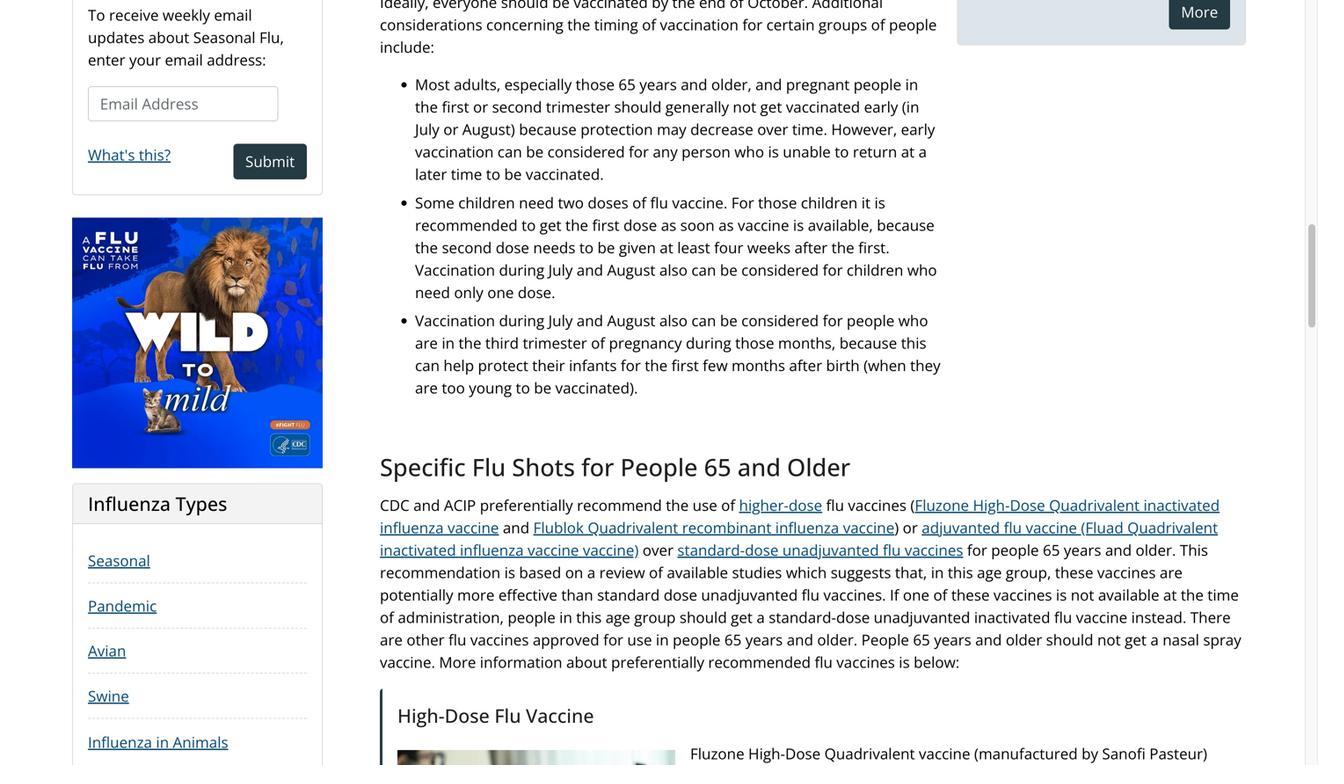 Task type: locate. For each thing, give the bounding box(es) containing it.
over inside most adults, especially those 65 years and older, and pregnant people in the first or second trimester should generally not get vaccinated early (in july or august) because protection may decrease over time. however, early vaccination can be considered for any person who is unable to return at a later time to be vaccinated. some children need two doses of flu vaccine. for those children it is recommended to get the first dose as soon as vaccine is available, because the second dose needs to be given at least four weeks after the first. vaccination during july and august also can be considered for children who need only one dose. vaccination during july and august also can be considered for people who are in the third trimester of pregnancy during those months, because this can help protect their infants for the first few months after birth (when they are too young to be vaccinated).
[[758, 119, 789, 139]]

can left help
[[415, 356, 440, 376]]

1 vertical spatial about
[[567, 652, 607, 672]]

protect
[[478, 356, 529, 376]]

0 vertical spatial at
[[901, 142, 915, 162]]

early up however, at the right
[[864, 97, 898, 117]]

0 horizontal spatial inactivated
[[380, 540, 456, 560]]

flu
[[472, 451, 506, 484], [495, 703, 521, 729]]

65 up group,
[[1043, 540, 1060, 560]]

1 vertical spatial more
[[439, 652, 476, 672]]

1 horizontal spatial recommended
[[708, 652, 811, 672]]

at left least
[[660, 237, 674, 258]]

1 vertical spatial inactivated
[[380, 540, 456, 560]]

fluzone for dose quadrivalent
[[915, 495, 969, 515]]

influenza inside adjuvanted flu vaccine (fluad quadrivalent inactivated influenza vaccine vaccine)
[[460, 540, 524, 560]]

influenza inside fluzone high-dose quadrivalent inactivated influenza vaccine
[[380, 517, 444, 538]]

0 horizontal spatial as
[[661, 215, 677, 235]]

get up "needs"
[[540, 215, 562, 235]]

cdc
[[380, 495, 410, 515]]

influenza for influenza in animals
[[88, 732, 152, 752]]

early down (in
[[901, 119, 935, 139]]

0 vertical spatial second
[[492, 97, 542, 117]]

1 vertical spatial flu
[[495, 703, 521, 729]]

vaccine left the instead.
[[1076, 607, 1128, 627]]

not left nasal on the right bottom of the page
[[1098, 630, 1121, 650]]

those up protection
[[576, 74, 615, 95]]

given
[[619, 237, 656, 258]]

0 vertical spatial not
[[733, 97, 757, 117]]

1 vertical spatial early
[[901, 119, 935, 139]]

flublok
[[534, 517, 584, 538]]

to right "needs"
[[580, 237, 594, 258]]

available down the 'and flublok quadrivalent recombinant influenza vaccine ) or'
[[667, 562, 728, 583]]

instead.
[[1132, 607, 1187, 627]]

august down the given
[[607, 260, 656, 280]]

nasal
[[1163, 630, 1200, 650]]

july
[[415, 119, 440, 139], [549, 260, 573, 280], [549, 311, 573, 331]]

also up 'pregnancy'
[[660, 311, 688, 331]]

2 vertical spatial inactivated
[[975, 607, 1051, 627]]

people down group
[[673, 630, 721, 650]]

of
[[633, 193, 647, 213], [591, 333, 605, 353], [721, 495, 735, 515], [649, 562, 663, 583], [934, 585, 948, 605], [380, 607, 394, 627]]

influenza up "seasonal" link
[[88, 491, 171, 517]]

influenza for influenza types
[[88, 491, 171, 517]]

and left flublok
[[503, 517, 530, 538]]

2 vertical spatial first
[[672, 356, 699, 376]]

years down (fluad
[[1064, 540, 1102, 560]]

1 vertical spatial considered
[[742, 260, 819, 280]]

approved
[[533, 630, 600, 650]]

0 vertical spatial need
[[519, 193, 554, 213]]

0 vertical spatial use
[[693, 495, 718, 515]]

vaccine inside fluzone high-dose quadrivalent vaccine (manufactured by sanofi pasteur)
[[919, 744, 971, 764]]

years down studies
[[746, 630, 783, 650]]

after down 'months,'
[[789, 356, 823, 376]]

avian
[[88, 641, 126, 661]]

during up third
[[499, 311, 545, 331]]

unadjuvanted down if
[[874, 607, 971, 627]]

only
[[454, 282, 484, 302]]

high- for fluzone high-dose quadrivalent vaccine (manufactured by sanofi pasteur)
[[749, 744, 786, 764]]

people down if
[[862, 630, 909, 650]]

influenza down swine link
[[88, 732, 152, 752]]

more
[[457, 585, 495, 605]]

the inside the for people 65 years and older. this recommendation is based on a review of available studies which suggests that, in this age group, these vaccines are potentially more effective than standard dose unadjuvanted flu vaccines. if one of these vaccines is not available at the time of administration, people in this age group should get a standard-dose unadjuvanted inactivated flu vaccine instead. there are other flu vaccines approved for use in people 65 years and older. people 65 years and older should not get a nasal spray vaccine. more information about preferentially recommended flu vaccines is below:
[[1181, 585, 1204, 605]]

not inside most adults, especially those 65 years and older, and pregnant people in the first or second trimester should generally not get vaccinated early (in july or august) because protection may decrease over time. however, early vaccination can be considered for any person who is unable to return at a later time to be vaccinated. some children need two doses of flu vaccine. for those children it is recommended to get the first dose as soon as vaccine is available, because the second dose needs to be given at least four weeks after the first. vaccination during july and august also can be considered for children who need only one dose. vaccination during july and august also can be considered for people who are in the third trimester of pregnancy during those months, because this can help protect their infants for the first few months after birth (when they are too young to be vaccinated).
[[733, 97, 757, 117]]

years up the generally
[[640, 74, 677, 95]]

as left soon
[[661, 215, 677, 235]]

the down some
[[415, 237, 438, 258]]

be down their at left
[[534, 378, 552, 398]]

about down "approved"
[[567, 652, 607, 672]]

use up the 'and flublok quadrivalent recombinant influenza vaccine ) or'
[[693, 495, 718, 515]]

1 horizontal spatial people
[[862, 630, 909, 650]]

2 horizontal spatial this
[[948, 562, 974, 583]]

1 influenza from the top
[[88, 491, 171, 517]]

standard- down which
[[769, 607, 837, 627]]

to down vaccination
[[486, 164, 501, 184]]

inactivated
[[1144, 495, 1220, 515], [380, 540, 456, 560], [975, 607, 1051, 627]]

seasonal up address:
[[193, 27, 256, 47]]

1 horizontal spatial need
[[519, 193, 554, 213]]

the
[[415, 97, 438, 117], [566, 215, 589, 235], [415, 237, 438, 258], [832, 237, 855, 258], [459, 333, 482, 353], [645, 356, 668, 376], [666, 495, 689, 515], [1181, 585, 1204, 605]]

1 horizontal spatial influenza
[[460, 540, 524, 560]]

or
[[473, 97, 488, 117], [444, 119, 459, 139], [903, 517, 918, 538]]

address:
[[207, 50, 266, 70]]

age
[[977, 562, 1002, 583], [606, 607, 631, 627]]

decrease
[[691, 119, 754, 139]]

what's this?
[[88, 145, 171, 165]]

0 vertical spatial about
[[148, 27, 189, 47]]

pandemic
[[88, 596, 157, 616]]

about inside the for people 65 years and older. this recommendation is based on a review of available studies which suggests that, in this age group, these vaccines are potentially more effective than standard dose unadjuvanted flu vaccines. if one of these vaccines is not available at the time of administration, people in this age group should get a standard-dose unadjuvanted inactivated flu vaccine instead. there are other flu vaccines approved for use in people 65 years and older. people 65 years and older should not get a nasal spray vaccine. more information about preferentially recommended flu vaccines is below:
[[567, 652, 607, 672]]

0 horizontal spatial about
[[148, 27, 189, 47]]

about inside the to receive weekly email updates about seasonal flu, enter your email address:
[[148, 27, 189, 47]]

seasonal
[[193, 27, 256, 47], [88, 551, 150, 571]]

more
[[1182, 2, 1219, 22], [439, 652, 476, 672]]

influenza down cdc
[[380, 517, 444, 538]]

and down which
[[787, 630, 814, 650]]

for
[[629, 142, 649, 162], [823, 260, 843, 280], [823, 311, 843, 331], [621, 356, 641, 376], [582, 451, 614, 484], [968, 540, 988, 560], [604, 630, 624, 650]]

1 vertical spatial because
[[877, 215, 935, 235]]

adjuvanted flu vaccine (fluad quadrivalent inactivated influenza vaccine vaccine)
[[380, 517, 1218, 560]]

0 vertical spatial august
[[607, 260, 656, 280]]

dose up adjuvanted flu vaccine (fluad quadrivalent inactivated influenza vaccine vaccine) link
[[789, 495, 823, 515]]

older. left the this
[[1136, 540, 1176, 560]]

Email Address email field
[[88, 86, 278, 121]]

1 vertical spatial first
[[592, 215, 620, 235]]

over standard-dose unadjuvanted flu vaccines
[[639, 540, 964, 560]]

email right your
[[165, 50, 203, 70]]

fluzone inside fluzone high-dose quadrivalent inactivated influenza vaccine
[[915, 495, 969, 515]]

standard- inside the for people 65 years and older. this recommendation is based on a review of available studies which suggests that, in this age group, these vaccines are potentially more effective than standard dose unadjuvanted flu vaccines. if one of these vaccines is not available at the time of administration, people in this age group should get a standard-dose unadjuvanted inactivated flu vaccine instead. there are other flu vaccines approved for use in people 65 years and older. people 65 years and older should not get a nasal spray vaccine. more information about preferentially recommended flu vaccines is below:
[[769, 607, 837, 627]]

0 horizontal spatial one
[[488, 282, 514, 302]]

1 as from the left
[[661, 215, 677, 235]]

1 vertical spatial over
[[643, 540, 674, 560]]

can down 'august)'
[[498, 142, 522, 162]]

who
[[735, 142, 764, 162], [908, 260, 937, 280], [899, 311, 929, 331]]

vaccination
[[415, 142, 494, 162]]

the down available,
[[832, 237, 855, 258]]

august
[[607, 260, 656, 280], [607, 311, 656, 331]]

0 vertical spatial flu
[[472, 451, 506, 484]]

2 vertical spatial or
[[903, 517, 918, 538]]

1 horizontal spatial fluzone
[[915, 495, 969, 515]]

few
[[703, 356, 728, 376]]

0 vertical spatial this
[[901, 333, 927, 353]]

suggests
[[831, 562, 892, 583]]

quadrivalent inside fluzone high-dose quadrivalent vaccine (manufactured by sanofi pasteur)
[[825, 744, 915, 764]]

0 horizontal spatial not
[[733, 97, 757, 117]]

flu up acip
[[472, 451, 506, 484]]

0 horizontal spatial or
[[444, 119, 459, 139]]

in left animals
[[156, 732, 169, 752]]

for down available,
[[823, 260, 843, 280]]

1 horizontal spatial inactivated
[[975, 607, 1051, 627]]

dose inside fluzone high-dose quadrivalent vaccine (manufactured by sanofi pasteur)
[[786, 744, 821, 764]]

these right group,
[[1055, 562, 1094, 583]]

1 horizontal spatial should
[[680, 607, 727, 627]]

the up there
[[1181, 585, 1204, 605]]

as up 'four'
[[719, 215, 734, 235]]

should right group
[[680, 607, 727, 627]]

or right )
[[903, 517, 918, 538]]

one right only
[[488, 282, 514, 302]]

are left other
[[380, 630, 403, 650]]

0 horizontal spatial recommended
[[415, 215, 518, 235]]

people
[[621, 451, 698, 484], [862, 630, 909, 650]]

1 horizontal spatial seasonal
[[193, 27, 256, 47]]

vaccines up that,
[[905, 540, 964, 560]]

0 horizontal spatial need
[[415, 282, 450, 302]]

influenza up over standard-dose unadjuvanted flu vaccines
[[776, 517, 839, 538]]

1 horizontal spatial vaccine.
[[672, 193, 728, 213]]

vaccine)
[[583, 540, 639, 560]]

after down available,
[[795, 237, 828, 258]]

0 horizontal spatial early
[[864, 97, 898, 117]]

considered up 'months,'
[[742, 311, 819, 331]]

a inside most adults, especially those 65 years and older, and pregnant people in the first or second trimester should generally not get vaccinated early (in july or august) because protection may decrease over time. however, early vaccination can be considered for any person who is unable to return at a later time to be vaccinated. some children need two doses of flu vaccine. for those children it is recommended to get the first dose as soon as vaccine is available, because the second dose needs to be given at least four weeks after the first. vaccination during july and august also can be considered for children who need only one dose. vaccination during july and august also can be considered for people who are in the third trimester of pregnancy during those months, because this can help protect their infants for the first few months after birth (when they are too young to be vaccinated).
[[919, 142, 927, 162]]

weekly
[[163, 5, 210, 25]]

1 vertical spatial older.
[[818, 630, 858, 650]]

information
[[480, 652, 563, 672]]

0 vertical spatial vaccination
[[415, 260, 495, 280]]

vaccine
[[738, 215, 790, 235], [448, 517, 499, 538], [843, 517, 895, 538], [1026, 517, 1078, 538], [528, 540, 579, 560], [1076, 607, 1128, 627], [919, 744, 971, 764]]

0 horizontal spatial should
[[614, 97, 662, 117]]

0 vertical spatial unadjuvanted
[[783, 540, 879, 560]]

email
[[214, 5, 252, 25], [165, 50, 203, 70]]

during
[[499, 260, 545, 280], [499, 311, 545, 331], [686, 333, 732, 353]]

early
[[864, 97, 898, 117], [901, 119, 935, 139]]

0 horizontal spatial over
[[643, 540, 674, 560]]

return
[[853, 142, 898, 162]]

higher-
[[739, 495, 789, 515]]

in up "approved"
[[560, 607, 573, 627]]

1 horizontal spatial about
[[567, 652, 607, 672]]

1 horizontal spatial this
[[901, 333, 927, 353]]

2 vertical spatial considered
[[742, 311, 819, 331]]

1 vertical spatial time
[[1208, 585, 1239, 605]]

it
[[862, 193, 871, 213]]

1 vertical spatial fluzone
[[690, 744, 745, 764]]

quadrivalent
[[588, 517, 678, 538], [1128, 517, 1218, 538], [825, 744, 915, 764]]

to down protect
[[516, 378, 530, 398]]

be left the given
[[598, 237, 615, 258]]

1 horizontal spatial one
[[903, 585, 930, 605]]

preferentially down group
[[611, 652, 705, 672]]

recommended inside the for people 65 years and older. this recommendation is based on a review of available studies which suggests that, in this age group, these vaccines are potentially more effective than standard dose unadjuvanted flu vaccines. if one of these vaccines is not available at the time of administration, people in this age group should get a standard-dose unadjuvanted inactivated flu vaccine instead. there are other flu vaccines approved for use in people 65 years and older. people 65 years and older should not get a nasal spray vaccine. more information about preferentially recommended flu vaccines is below:
[[708, 652, 811, 672]]

spray
[[1204, 630, 1242, 650]]

pregnant
[[786, 74, 850, 95]]

0 horizontal spatial this
[[576, 607, 602, 627]]

flu inside most adults, especially those 65 years and older, and pregnant people in the first or second trimester should generally not get vaccinated early (in july or august) because protection may decrease over time. however, early vaccination can be considered for any person who is unable to return at a later time to be vaccinated. some children need two doses of flu vaccine. for those children it is recommended to get the first dose as soon as vaccine is available, because the second dose needs to be given at least four weeks after the first. vaccination during july and august also can be considered for children who need only one dose. vaccination during july and august also can be considered for people who are in the third trimester of pregnancy during those months, because this can help protect their infants for the first few months after birth (when they are too young to be vaccinated).
[[651, 193, 668, 213]]

1 vertical spatial people
[[862, 630, 909, 650]]

first down adults,
[[442, 97, 469, 117]]

2 vertical spatial should
[[1047, 630, 1094, 650]]

on
[[565, 562, 584, 583]]

vaccine inside most adults, especially those 65 years and older, and pregnant people in the first or second trimester should generally not get vaccinated early (in july or august) because protection may decrease over time. however, early vaccination can be considered for any person who is unable to return at a later time to be vaccinated. some children need two doses of flu vaccine. for those children it is recommended to get the first dose as soon as vaccine is available, because the second dose needs to be given at least four weeks after the first. vaccination during july and august also can be considered for children who need only one dose. vaccination during july and august also can be considered for people who are in the third trimester of pregnancy during those months, because this can help protect their infants for the first few months after birth (when they are too young to be vaccinated).
[[738, 215, 790, 235]]

updates
[[88, 27, 145, 47]]

a
[[919, 142, 927, 162], [587, 562, 596, 583], [757, 607, 765, 627], [1151, 630, 1159, 650]]

0 vertical spatial more
[[1182, 2, 1219, 22]]

influenza in animals
[[88, 732, 228, 752]]

1 horizontal spatial as
[[719, 215, 734, 235]]

2 vertical spatial at
[[1164, 585, 1177, 605]]

specific flu shots for people 65 and older
[[380, 451, 851, 484]]

as
[[661, 215, 677, 235], [719, 215, 734, 235]]

considered down the weeks
[[742, 260, 819, 280]]

1 vertical spatial after
[[789, 356, 823, 376]]

use down group
[[628, 630, 652, 650]]

inactivated up "older"
[[975, 607, 1051, 627]]

0 vertical spatial because
[[519, 119, 577, 139]]

vaccine
[[526, 703, 594, 729]]

high- inside fluzone high-dose quadrivalent inactivated influenza vaccine
[[973, 495, 1010, 515]]

fluzone high-dose quadrivalent vaccine (manufactured by sanofi pasteur)
[[690, 744, 1230, 765]]

1 horizontal spatial these
[[1055, 562, 1094, 583]]

0 vertical spatial standard-
[[678, 540, 745, 560]]

1 horizontal spatial dose
[[786, 744, 821, 764]]

1 vertical spatial one
[[903, 585, 930, 605]]

this inside most adults, especially those 65 years and older, and pregnant people in the first or second trimester should generally not get vaccinated early (in july or august) because protection may decrease over time. however, early vaccination can be considered for any person who is unable to return at a later time to be vaccinated. some children need two doses of flu vaccine. for those children it is recommended to get the first dose as soon as vaccine is available, because the second dose needs to be given at least four weeks after the first. vaccination during july and august also can be considered for children who need only one dose. vaccination during july and august also can be considered for people who are in the third trimester of pregnancy during those months, because this can help protect their infants for the first few months after birth (when they are too young to be vaccinated).
[[901, 333, 927, 353]]

vaccine left (manufactured
[[919, 744, 971, 764]]

0 vertical spatial early
[[864, 97, 898, 117]]

(when
[[864, 356, 907, 376]]

1 vertical spatial also
[[660, 311, 688, 331]]

to receive weekly email updates about seasonal flu, enter your email address:
[[88, 5, 284, 70]]

1 horizontal spatial preferentially
[[611, 652, 705, 672]]

seasonal up 'pandemic' link
[[88, 551, 150, 571]]

2 horizontal spatial first
[[672, 356, 699, 376]]

0 vertical spatial recommended
[[415, 215, 518, 235]]

vaccine. up soon
[[672, 193, 728, 213]]

high- inside fluzone high-dose quadrivalent vaccine (manufactured by sanofi pasteur)
[[749, 744, 786, 764]]

help
[[444, 356, 474, 376]]

age down the standard
[[606, 607, 631, 627]]

also
[[660, 260, 688, 280], [660, 311, 688, 331]]

0 vertical spatial also
[[660, 260, 688, 280]]

children down first.
[[847, 260, 904, 280]]

acip
[[444, 495, 476, 515]]

not down "older,"
[[733, 97, 757, 117]]

0 vertical spatial preferentially
[[480, 495, 573, 515]]

use inside the for people 65 years and older. this recommendation is based on a review of available studies which suggests that, in this age group, these vaccines are potentially more effective than standard dose unadjuvanted flu vaccines. if one of these vaccines is not available at the time of administration, people in this age group should get a standard-dose unadjuvanted inactivated flu vaccine instead. there are other flu vaccines approved for use in people 65 years and older. people 65 years and older should not get a nasal spray vaccine. more information about preferentially recommended flu vaccines is below:
[[628, 630, 652, 650]]

more link
[[1169, 0, 1231, 30]]

any
[[653, 142, 678, 162]]

effective
[[499, 585, 558, 605]]

recommended
[[415, 215, 518, 235], [708, 652, 811, 672]]

young
[[469, 378, 512, 398]]

1 also from the top
[[660, 260, 688, 280]]

pandemic link
[[88, 596, 157, 616]]

1 august from the top
[[607, 260, 656, 280]]

first.
[[859, 237, 890, 258]]

the down most
[[415, 97, 438, 117]]

age left group,
[[977, 562, 1002, 583]]

group,
[[1006, 562, 1052, 583]]

because up first.
[[877, 215, 935, 235]]

use
[[693, 495, 718, 515], [628, 630, 652, 650]]

time up there
[[1208, 585, 1239, 605]]

2 vertical spatial high-
[[749, 744, 786, 764]]

2 vertical spatial not
[[1098, 630, 1121, 650]]

this down than
[[576, 607, 602, 627]]

their
[[532, 356, 565, 376]]

first
[[442, 97, 469, 117], [592, 215, 620, 235], [672, 356, 699, 376]]

0 vertical spatial vaccine.
[[672, 193, 728, 213]]

0 vertical spatial seasonal
[[193, 27, 256, 47]]

weeks
[[748, 237, 791, 258]]

1 vertical spatial high-
[[398, 703, 445, 729]]

second up only
[[442, 237, 492, 258]]

1 vertical spatial available
[[1099, 585, 1160, 605]]

fluzone inside fluzone high-dose quadrivalent vaccine (manufactured by sanofi pasteur)
[[690, 744, 745, 764]]

dose
[[445, 703, 490, 729], [786, 744, 821, 764]]

these
[[1055, 562, 1094, 583], [952, 585, 990, 605]]

1 horizontal spatial quadrivalent
[[825, 744, 915, 764]]

1 horizontal spatial email
[[214, 5, 252, 25]]

1 horizontal spatial available
[[1099, 585, 1160, 605]]

2 vertical spatial those
[[735, 333, 775, 353]]

vaccinated
[[786, 97, 860, 117]]

unadjuvanted down studies
[[701, 585, 798, 605]]

types
[[176, 491, 227, 517]]

vaccine. inside the for people 65 years and older. this recommendation is based on a review of available studies which suggests that, in this age group, these vaccines are potentially more effective than standard dose unadjuvanted flu vaccines. if one of these vaccines is not available at the time of administration, people in this age group should get a standard-dose unadjuvanted inactivated flu vaccine instead. there are other flu vaccines approved for use in people 65 years and older. people 65 years and older should not get a nasal spray vaccine. more information about preferentially recommended flu vaccines is below:
[[380, 652, 435, 672]]

specific
[[380, 451, 466, 484]]

2 influenza from the top
[[88, 732, 152, 752]]

0 horizontal spatial use
[[628, 630, 652, 650]]

1 vertical spatial dose
[[786, 744, 821, 764]]

however,
[[832, 119, 897, 139]]

0 horizontal spatial older.
[[818, 630, 858, 650]]



Task type: vqa. For each thing, say whether or not it's contained in the screenshot.
the assessment
no



Task type: describe. For each thing, give the bounding box(es) containing it.
there
[[1191, 607, 1231, 627]]

vaccine up 'suggests'
[[843, 517, 895, 538]]

least
[[678, 237, 710, 258]]

enter
[[88, 50, 125, 70]]

and down (fluad
[[1106, 540, 1132, 560]]

group
[[634, 607, 676, 627]]

should inside most adults, especially those 65 years and older, and pregnant people in the first or second trimester should generally not get vaccinated early (in july or august) because protection may decrease over time. however, early vaccination can be considered for any person who is unable to return at a later time to be vaccinated. some children need two doses of flu vaccine. for those children it is recommended to get the first dose as soon as vaccine is available, because the second dose needs to be given at least four weeks after the first. vaccination during july and august also can be considered for children who need only one dose. vaccination during july and august also can be considered for people who are in the third trimester of pregnancy during those months, because this can help protect their infants for the first few months after birth (when they are too young to be vaccinated).
[[614, 97, 662, 117]]

vaccine. inside most adults, especially those 65 years and older, and pregnant people in the first or second trimester should generally not get vaccinated early (in july or august) because protection may decrease over time. however, early vaccination can be considered for any person who is unable to return at a later time to be vaccinated. some children need two doses of flu vaccine. for those children it is recommended to get the first dose as soon as vaccine is available, because the second dose needs to be given at least four weeks after the first. vaccination during july and august also can be considered for children who need only one dose. vaccination during july and august also can be considered for people who are in the third trimester of pregnancy during those months, because this can help protect their infants for the first few months after birth (when they are too young to be vaccinated).
[[672, 193, 728, 213]]

inactivated inside the for people 65 years and older. this recommendation is based on a review of available studies which suggests that, in this age group, these vaccines are potentially more effective than standard dose unadjuvanted flu vaccines. if one of these vaccines is not available at the time of administration, people in this age group should get a standard-dose unadjuvanted inactivated flu vaccine instead. there are other flu vaccines approved for use in people 65 years and older. people 65 years and older should not get a nasal spray vaccine. more information about preferentially recommended flu vaccines is below:
[[975, 607, 1051, 627]]

years up the below:
[[934, 630, 972, 650]]

the down 'pregnancy'
[[645, 356, 668, 376]]

1 vertical spatial seasonal
[[88, 551, 150, 571]]

0 vertical spatial trimester
[[546, 97, 611, 117]]

vaccine down flublok
[[528, 540, 579, 560]]

in up help
[[442, 333, 455, 353]]

other
[[407, 630, 445, 650]]

2 vertical spatial during
[[686, 333, 732, 353]]

for people 65 years and older. this recommendation is based on a review of available studies which suggests that, in this age group, these vaccines are potentially more effective than standard dose unadjuvanted flu vaccines. if one of these vaccines is not available at the time of administration, people in this age group should get a standard-dose unadjuvanted inactivated flu vaccine instead. there are other flu vaccines approved for use in people 65 years and older. people 65 years and older should not get a nasal spray vaccine. more information about preferentially recommended flu vaccines is below:
[[380, 540, 1242, 672]]

0 vertical spatial after
[[795, 237, 828, 258]]

vaccine inside fluzone high-dose quadrivalent inactivated influenza vaccine
[[448, 517, 499, 538]]

quadrivalent inside adjuvanted flu vaccine (fluad quadrivalent inactivated influenza vaccine vaccine)
[[1128, 517, 1218, 538]]

65 inside most adults, especially those 65 years and older, and pregnant people in the first or second trimester should generally not get vaccinated early (in july or august) because protection may decrease over time. however, early vaccination can be considered for any person who is unable to return at a later time to be vaccinated. some children need two doses of flu vaccine. for those children it is recommended to get the first dose as soon as vaccine is available, because the second dose needs to be given at least four weeks after the first. vaccination during july and august also can be considered for children who need only one dose. vaccination during july and august also can be considered for people who are in the third trimester of pregnancy during those months, because this can help protect their infants for the first few months after birth (when they are too young to be vaccinated).
[[619, 74, 636, 95]]

1 vertical spatial who
[[908, 260, 937, 280]]

fluzone high-dose quadrivalent inactivated influenza vaccine
[[380, 495, 1220, 538]]

influenza types
[[88, 491, 227, 517]]

of up recombinant
[[721, 495, 735, 515]]

may
[[657, 119, 687, 139]]

1 vaccination from the top
[[415, 260, 495, 280]]

2 vertical spatial because
[[840, 333, 898, 353]]

flu inside adjuvanted flu vaccine (fluad quadrivalent inactivated influenza vaccine vaccine)
[[1004, 517, 1022, 538]]

1 horizontal spatial older.
[[1136, 540, 1176, 560]]

third
[[486, 333, 519, 353]]

be up vaccinated.
[[526, 142, 544, 162]]

by
[[1082, 744, 1099, 764]]

protection
[[581, 119, 653, 139]]

time inside most adults, especially those 65 years and older, and pregnant people in the first or second trimester should generally not get vaccinated early (in july or august) because protection may decrease over time. however, early vaccination can be considered for any person who is unable to return at a later time to be vaccinated. some children need two doses of flu vaccine. for those children it is recommended to get the first dose as soon as vaccine is available, because the second dose needs to be given at least four weeks after the first. vaccination during july and august also can be considered for children who need only one dose. vaccination during july and august also can be considered for people who are in the third trimester of pregnancy during those months, because this can help protect their infants for the first few months after birth (when they are too young to be vaccinated).
[[451, 164, 482, 184]]

one inside most adults, especially those 65 years and older, and pregnant people in the first or second trimester should generally not get vaccinated early (in july or august) because protection may decrease over time. however, early vaccination can be considered for any person who is unable to return at a later time to be vaccinated. some children need two doses of flu vaccine. for those children it is recommended to get the first dose as soon as vaccine is available, because the second dose needs to be given at least four weeks after the first. vaccination during july and august also can be considered for children who need only one dose. vaccination during july and august also can be considered for people who are in the third trimester of pregnancy during those months, because this can help protect their infants for the first few months after birth (when they are too young to be vaccinated).
[[488, 282, 514, 302]]

years inside most adults, especially those 65 years and older, and pregnant people in the first or second trimester should generally not get vaccinated early (in july or august) because protection may decrease over time. however, early vaccination can be considered for any person who is unable to return at a later time to be vaccinated. some children need two doses of flu vaccine. for those children it is recommended to get the first dose as soon as vaccine is available, because the second dose needs to be given at least four weeks after the first. vaccination during july and august also can be considered for children who need only one dose. vaccination during july and august also can be considered for people who are in the third trimester of pregnancy during those months, because this can help protect their infants for the first few months after birth (when they are too young to be vaccinated).
[[640, 74, 677, 95]]

a down studies
[[757, 607, 765, 627]]

vaccines.
[[824, 585, 886, 605]]

generally
[[666, 97, 729, 117]]

65 up "flublok quadrivalent recombinant influenza vaccine" "link"
[[704, 451, 732, 484]]

people up however, at the right
[[854, 74, 902, 95]]

0 vertical spatial who
[[735, 142, 764, 162]]

for up recommend
[[582, 451, 614, 484]]

and up higher-
[[738, 451, 781, 484]]

soon
[[681, 215, 715, 235]]

for up 'months,'
[[823, 311, 843, 331]]

recommendation
[[380, 562, 501, 583]]

2 horizontal spatial or
[[903, 517, 918, 538]]

dose.
[[518, 282, 556, 302]]

in down group
[[656, 630, 669, 650]]

1 vertical spatial this
[[948, 562, 974, 583]]

man being examined by doctor image
[[398, 750, 676, 765]]

vaccines down (fluad
[[1098, 562, 1156, 583]]

flu,
[[259, 27, 284, 47]]

for down adjuvanted
[[968, 540, 988, 560]]

birth
[[826, 356, 860, 376]]

are left too
[[415, 378, 438, 398]]

be down 'august)'
[[504, 164, 522, 184]]

are down the this
[[1160, 562, 1183, 583]]

pasteur)
[[1150, 744, 1208, 764]]

2 vaccination from the top
[[415, 311, 495, 331]]

get left vaccinated on the top right of page
[[761, 97, 782, 117]]

fluzone for dose
[[690, 744, 745, 764]]

of right doses
[[633, 193, 647, 213]]

0 horizontal spatial these
[[952, 585, 990, 605]]

vaccinated).
[[556, 378, 638, 398]]

person
[[682, 142, 731, 162]]

1 horizontal spatial use
[[693, 495, 718, 515]]

most
[[415, 74, 450, 95]]

your
[[129, 50, 161, 70]]

standard
[[597, 585, 660, 605]]

based
[[519, 562, 561, 583]]

0 vertical spatial considered
[[548, 142, 625, 162]]

2 vertical spatial who
[[899, 311, 929, 331]]

1 vertical spatial july
[[549, 260, 573, 280]]

1 vertical spatial or
[[444, 119, 459, 139]]

0 horizontal spatial people
[[621, 451, 698, 484]]

in up (in
[[906, 74, 919, 95]]

(manufactured
[[975, 744, 1078, 764]]

if
[[890, 585, 899, 605]]

1 vertical spatial second
[[442, 237, 492, 258]]

high- for fluzone high-dose quadrivalent inactivated influenza vaccine
[[973, 495, 1010, 515]]

adults,
[[454, 74, 501, 95]]

people up (when
[[847, 311, 895, 331]]

avian link
[[88, 641, 126, 661]]

review
[[600, 562, 645, 583]]

people inside the for people 65 years and older. this recommendation is based on a review of available studies which suggests that, in this age group, these vaccines are potentially more effective than standard dose unadjuvanted flu vaccines. if one of these vaccines is not available at the time of administration, people in this age group should get a standard-dose unadjuvanted inactivated flu vaccine instead. there are other flu vaccines approved for use in people 65 years and older. people 65 years and older should not get a nasal spray vaccine. more information about preferentially recommended flu vaccines is below:
[[862, 630, 909, 650]]

preferentially inside the for people 65 years and older. this recommendation is based on a review of available studies which suggests that, in this age group, these vaccines are potentially more effective than standard dose unadjuvanted flu vaccines. if one of these vaccines is not available at the time of administration, people in this age group should get a standard-dose unadjuvanted inactivated flu vaccine instead. there are other flu vaccines approved for use in people 65 years and older. people 65 years and older should not get a nasal spray vaccine. more information about preferentially recommended flu vaccines is below:
[[611, 652, 705, 672]]

later
[[415, 164, 447, 184]]

2 vertical spatial unadjuvanted
[[874, 607, 971, 627]]

get down studies
[[731, 607, 753, 627]]

0 horizontal spatial high-
[[398, 703, 445, 729]]

children up available,
[[801, 193, 858, 213]]

people up group,
[[992, 540, 1039, 560]]

vaccine inside the for people 65 years and older. this recommendation is based on a review of available studies which suggests that, in this age group, these vaccines are potentially more effective than standard dose unadjuvanted flu vaccines. if one of these vaccines is not available at the time of administration, people in this age group should get a standard-dose unadjuvanted inactivated flu vaccine instead. there are other flu vaccines approved for use in people 65 years and older. people 65 years and older should not get a nasal spray vaccine. more information about preferentially recommended flu vaccines is below:
[[1076, 607, 1128, 627]]

65 down studies
[[725, 630, 742, 650]]

unable
[[783, 142, 831, 162]]

time inside the for people 65 years and older. this recommendation is based on a review of available studies which suggests that, in this age group, these vaccines are potentially more effective than standard dose unadjuvanted flu vaccines. if one of these vaccines is not available at the time of administration, people in this age group should get a standard-dose unadjuvanted inactivated flu vaccine instead. there are other flu vaccines approved for use in people 65 years and older. people 65 years and older should not get a nasal spray vaccine. more information about preferentially recommended flu vaccines is below:
[[1208, 585, 1239, 605]]

and up infants
[[577, 311, 604, 331]]

a right the on
[[587, 562, 596, 583]]

especially
[[505, 74, 572, 95]]

and right cdc
[[414, 495, 440, 515]]

and right "older,"
[[756, 74, 782, 95]]

1 vertical spatial unadjuvanted
[[701, 585, 798, 605]]

0 horizontal spatial quadrivalent
[[588, 517, 678, 538]]

two
[[558, 193, 584, 213]]

influenza for and flublok quadrivalent recombinant influenza vaccine ) or
[[776, 517, 839, 538]]

0 horizontal spatial preferentially
[[480, 495, 573, 515]]

0 horizontal spatial available
[[667, 562, 728, 583]]

be up 'few' at the right
[[720, 311, 738, 331]]

0 horizontal spatial first
[[442, 97, 469, 117]]

of right if
[[934, 585, 948, 605]]

influenza in animals link
[[88, 732, 228, 752]]

for left any
[[629, 142, 649, 162]]

2 also from the top
[[660, 311, 688, 331]]

older,
[[712, 74, 752, 95]]

inactivated inside fluzone high-dose quadrivalent inactivated influenza vaccine
[[1144, 495, 1220, 515]]

submit
[[245, 151, 295, 171]]

they
[[911, 356, 941, 376]]

2 august from the top
[[607, 311, 656, 331]]

dose up the given
[[624, 215, 657, 235]]

2 vertical spatial this
[[576, 607, 602, 627]]

children right some
[[459, 193, 515, 213]]

1 vertical spatial those
[[758, 193, 797, 213]]

and left "older"
[[976, 630, 1002, 650]]

the up the 'and flublok quadrivalent recombinant influenza vaccine ) or'
[[666, 495, 689, 515]]

vaccines up )
[[848, 495, 907, 515]]

one inside the for people 65 years and older. this recommendation is based on a review of available studies which suggests that, in this age group, these vaccines are potentially more effective than standard dose unadjuvanted flu vaccines. if one of these vaccines is not available at the time of administration, people in this age group should get a standard-dose unadjuvanted inactivated flu vaccine instead. there are other flu vaccines approved for use in people 65 years and older. people 65 years and older should not get a nasal spray vaccine. more information about preferentially recommended flu vaccines is below:
[[903, 585, 930, 605]]

of up infants
[[591, 333, 605, 353]]

infants
[[569, 356, 617, 376]]

lion and kitten with text: a flu vaccine can take flu from wild to mild #fightflu cdc logo image
[[72, 218, 323, 468]]

high-dose flu vaccine
[[398, 703, 594, 729]]

1 horizontal spatial age
[[977, 562, 1002, 583]]

0 vertical spatial july
[[415, 119, 440, 139]]

more inside the for people 65 years and older. this recommendation is based on a review of available studies which suggests that, in this age group, these vaccines are potentially more effective than standard dose unadjuvanted flu vaccines. if one of these vaccines is not available at the time of administration, people in this age group should get a standard-dose unadjuvanted inactivated flu vaccine instead. there are other flu vaccines approved for use in people 65 years and older. people 65 years and older should not get a nasal spray vaccine. more information about preferentially recommended flu vaccines is below:
[[439, 652, 476, 672]]

submit button
[[233, 144, 307, 179]]

0 horizontal spatial dose
[[445, 703, 490, 729]]

(
[[911, 495, 915, 515]]

2 vertical spatial july
[[549, 311, 573, 331]]

2 horizontal spatial should
[[1047, 630, 1094, 650]]

and up the generally
[[681, 74, 708, 95]]

of right review
[[649, 562, 663, 583]]

dose down vaccines. in the bottom right of the page
[[837, 607, 870, 627]]

65 up the below:
[[913, 630, 930, 650]]

a down the instead.
[[1151, 630, 1159, 650]]

seasonal inside the to receive weekly email updates about seasonal flu, enter your email address:
[[193, 27, 256, 47]]

0 vertical spatial these
[[1055, 562, 1094, 583]]

adjuvanted
[[922, 517, 1000, 538]]

august)
[[463, 119, 515, 139]]

1 horizontal spatial more
[[1182, 2, 1219, 22]]

1 horizontal spatial at
[[901, 142, 915, 162]]

1 vertical spatial at
[[660, 237, 674, 258]]

1 vertical spatial trimester
[[523, 333, 587, 353]]

in right that,
[[931, 562, 944, 583]]

at inside the for people 65 years and older. this recommendation is based on a review of available studies which suggests that, in this age group, these vaccines are potentially more effective than standard dose unadjuvanted flu vaccines. if one of these vaccines is not available at the time of administration, people in this age group should get a standard-dose unadjuvanted inactivated flu vaccine instead. there are other flu vaccines approved for use in people 65 years and older. people 65 years and older should not get a nasal spray vaccine. more information about preferentially recommended flu vaccines is below:
[[1164, 585, 1177, 605]]

fluzone high-dose quadrivalent inactivated influenza vaccine link
[[380, 495, 1220, 538]]

that,
[[895, 562, 927, 583]]

dose up group
[[664, 585, 698, 605]]

inactivated inside adjuvanted flu vaccine (fluad quadrivalent inactivated influenza vaccine vaccine)
[[380, 540, 456, 560]]

what's
[[88, 145, 135, 165]]

vaccines down group,
[[994, 585, 1053, 605]]

doses
[[588, 193, 629, 213]]

can down least
[[692, 260, 716, 280]]

vaccine down dose quadrivalent
[[1026, 517, 1078, 538]]

influenza for fluzone high-dose quadrivalent inactivated influenza vaccine
[[380, 517, 444, 538]]

of down potentially
[[380, 607, 394, 627]]

1 horizontal spatial first
[[592, 215, 620, 235]]

and down doses
[[577, 260, 604, 280]]

animals
[[173, 732, 228, 752]]

can up 'few' at the right
[[692, 311, 716, 331]]

the up help
[[459, 333, 482, 353]]

months,
[[778, 333, 836, 353]]

dose up studies
[[745, 540, 779, 560]]

shots
[[512, 451, 575, 484]]

0 vertical spatial email
[[214, 5, 252, 25]]

to
[[88, 5, 105, 25]]

(fluad
[[1081, 517, 1124, 538]]

most adults, especially those 65 years and older, and pregnant people in the first or second trimester should generally not get vaccinated early (in july or august) because protection may decrease over time. however, early vaccination can be considered for any person who is unable to return at a later time to be vaccinated. some children need two doses of flu vaccine. for those children it is recommended to get the first dose as soon as vaccine is available, because the second dose needs to be given at least four weeks after the first. vaccination during july and august also can be considered for children who need only one dose. vaccination during july and august also can be considered for people who are in the third trimester of pregnancy during those months, because this can help protect their infants for the first few months after birth (when they are too young to be vaccinated).
[[415, 74, 941, 398]]

)
[[895, 517, 899, 538]]

vaccines up information
[[470, 630, 529, 650]]

and flublok quadrivalent recombinant influenza vaccine ) or
[[499, 517, 922, 538]]

for down 'pregnancy'
[[621, 356, 641, 376]]

cdc and acip preferentially recommend the use of higher-dose flu vaccines (
[[380, 495, 915, 515]]

people down "effective"
[[508, 607, 556, 627]]

to up "needs"
[[522, 215, 536, 235]]

flublok quadrivalent recombinant influenza vaccine link
[[534, 517, 895, 538]]

for
[[732, 193, 754, 213]]

higher-dose link
[[739, 495, 823, 515]]

some
[[415, 193, 455, 213]]

1 vertical spatial during
[[499, 311, 545, 331]]

for right "approved"
[[604, 630, 624, 650]]

2 as from the left
[[719, 215, 734, 235]]

vaccines down vaccines. in the bottom right of the page
[[837, 652, 895, 672]]

swine
[[88, 686, 129, 706]]

recommended inside most adults, especially those 65 years and older, and pregnant people in the first or second trimester should generally not get vaccinated early (in july or august) because protection may decrease over time. however, early vaccination can be considered for any person who is unable to return at a later time to be vaccinated. some children need two doses of flu vaccine. for those children it is recommended to get the first dose as soon as vaccine is available, because the second dose needs to be given at least four weeks after the first. vaccination during july and august also can be considered for children who need only one dose. vaccination during july and august also can be considered for people who are in the third trimester of pregnancy during those months, because this can help protect their infants for the first few months after birth (when they are too young to be vaccinated).
[[415, 215, 518, 235]]

are left third
[[415, 333, 438, 353]]

the down two
[[566, 215, 589, 235]]

get down the instead.
[[1125, 630, 1147, 650]]

to down however, at the right
[[835, 142, 849, 162]]

four
[[714, 237, 744, 258]]

administration,
[[398, 607, 504, 627]]

0 vertical spatial those
[[576, 74, 615, 95]]

be down 'four'
[[720, 260, 738, 280]]

0 horizontal spatial email
[[165, 50, 203, 70]]

1 horizontal spatial early
[[901, 119, 935, 139]]

this?
[[139, 145, 171, 165]]

recombinant
[[682, 517, 772, 538]]

1 vertical spatial should
[[680, 607, 727, 627]]

1 horizontal spatial not
[[1071, 585, 1095, 605]]

1 vertical spatial age
[[606, 607, 631, 627]]

older
[[787, 451, 851, 484]]

this
[[1180, 540, 1209, 560]]

1 horizontal spatial or
[[473, 97, 488, 117]]

dose left "needs"
[[496, 237, 530, 258]]

0 vertical spatial during
[[499, 260, 545, 280]]



